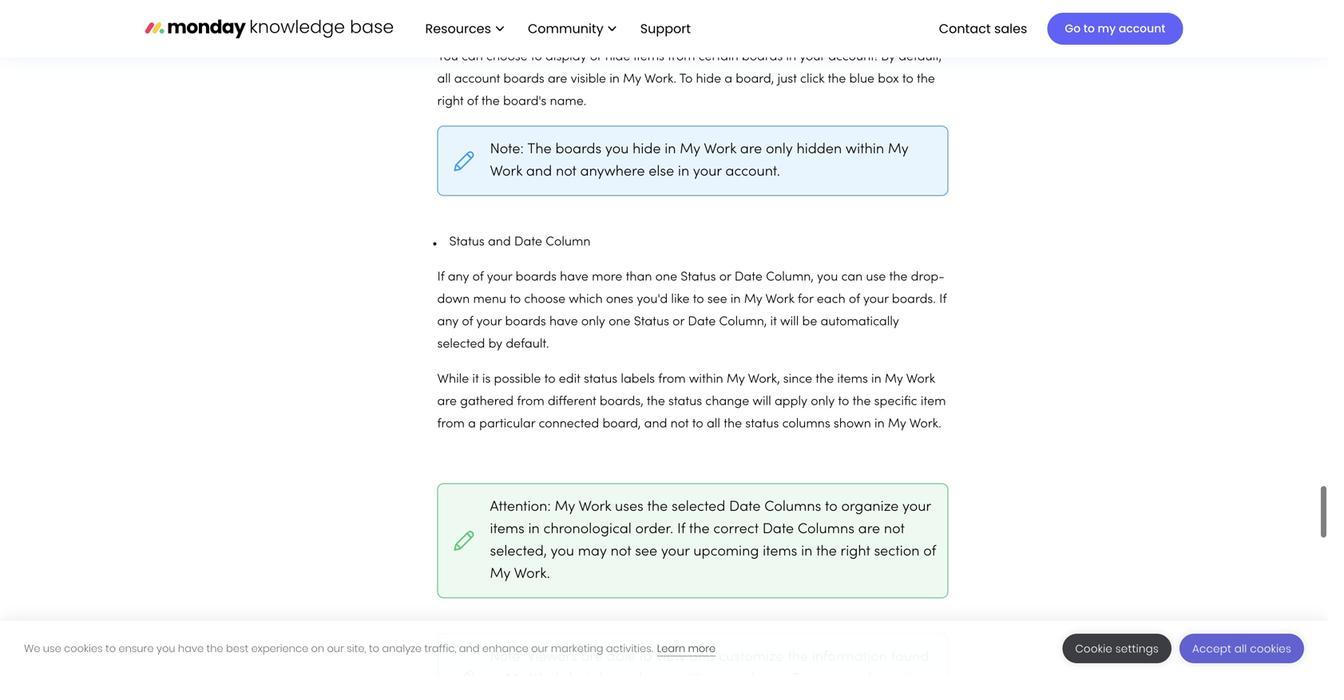 Task type: vqa. For each thing, say whether or not it's contained in the screenshot.
Column
yes



Task type: locate. For each thing, give the bounding box(es) containing it.
and inside the boards you hide in my work are only hidden within my work and not anywhere else in your account.
[[526, 165, 552, 179]]

in inside the viewers are able to view and customize the information found in my work, but do not have editing privileges. for more informatio
[[490, 673, 501, 677]]

the
[[528, 143, 552, 157]]

the up shown
[[853, 396, 871, 408]]

boards
[[449, 16, 491, 28]]

items right upcoming
[[763, 546, 798, 559]]

work. down item
[[910, 419, 942, 431]]

will left be
[[780, 316, 799, 328]]

you right ensure
[[156, 642, 175, 656]]

1 vertical spatial one
[[609, 316, 631, 328]]

2 horizontal spatial only
[[811, 396, 835, 408]]

a
[[725, 73, 733, 85], [468, 419, 476, 431]]

1 vertical spatial if
[[940, 294, 947, 306]]

have down view
[[639, 673, 672, 677]]

0 vertical spatial a
[[725, 73, 733, 85]]

1 vertical spatial work,
[[529, 673, 565, 677]]

0 vertical spatial within
[[846, 143, 884, 157]]

1 horizontal spatial hide
[[633, 143, 661, 157]]

right
[[437, 96, 464, 108], [841, 546, 871, 559]]

do
[[594, 673, 611, 677]]

of left board's
[[467, 96, 478, 108]]

status down the apply
[[746, 419, 779, 431]]

account for my
[[1119, 21, 1166, 36]]

1 vertical spatial work.
[[910, 419, 942, 431]]

1 vertical spatial board,
[[603, 419, 641, 431]]

0 horizontal spatial status
[[584, 374, 618, 386]]

0 horizontal spatial use
[[43, 642, 61, 656]]

status
[[449, 236, 485, 248], [681, 272, 716, 284], [634, 316, 669, 328]]

account inside "go to my account" link
[[1119, 21, 1166, 36]]

any
[[448, 272, 469, 284], [437, 316, 459, 328]]

more inside if any of your boards have more than one status or date column, you can use the drop- down menu to choose which ones you'd like to see in my work for each of your boards. if any of your boards have only one status or date column, it will be automatically selected by default.
[[592, 272, 623, 284]]

not
[[556, 165, 577, 179], [671, 419, 689, 431], [884, 523, 905, 537], [611, 546, 631, 559], [615, 673, 636, 677]]

2 vertical spatial only
[[811, 396, 835, 408]]

best
[[226, 642, 249, 656]]

hidden
[[797, 143, 842, 157]]

of
[[467, 96, 478, 108], [473, 272, 484, 284], [849, 294, 860, 306], [462, 316, 473, 328], [924, 546, 936, 559]]

your up click
[[800, 51, 825, 63]]

0 vertical spatial selected
[[437, 339, 485, 351]]

the inside the viewers are able to view and customize the information found in my work, but do not have editing privileges. for more informatio
[[788, 651, 809, 665]]

note: for viewers
[[490, 651, 528, 665]]

all right accept
[[1235, 642, 1247, 657]]

the up upcoming
[[689, 523, 710, 537]]

work, left since at bottom right
[[748, 374, 780, 386]]

a inside by default, all account boards are visible in my work. to hide a board, just click the blue box to the right of the board's name.
[[725, 73, 733, 85]]

automatically
[[821, 316, 899, 328]]

cookies right we
[[64, 642, 103, 656]]

board,
[[736, 73, 774, 85], [603, 419, 641, 431]]

1 horizontal spatial all
[[707, 419, 721, 431]]

any down down
[[437, 316, 459, 328]]

1 horizontal spatial it
[[771, 316, 777, 328]]

board, inside while it is possible to edit status labels from within my work, since the items in my work are gathered from different boards, the status change will apply only to the specific item from a particular connected board, and not to all the status columns shown in my work.
[[603, 419, 641, 431]]

by
[[881, 51, 896, 63]]

work
[[704, 143, 737, 157], [490, 165, 523, 179], [766, 294, 795, 306], [906, 374, 935, 386], [579, 501, 611, 514]]

items up shown
[[837, 374, 868, 386]]

0 vertical spatial note:
[[490, 143, 528, 157]]

1 vertical spatial see
[[635, 546, 658, 559]]

work.
[[645, 73, 677, 85], [910, 419, 942, 431], [514, 568, 550, 582]]

more up editing
[[688, 642, 716, 656]]

one up like
[[656, 272, 677, 284]]

all down change on the right bottom
[[707, 419, 721, 431]]

you up each
[[817, 272, 838, 284]]

0 horizontal spatial our
[[327, 642, 344, 656]]

column, left be
[[719, 316, 767, 328]]

0 vertical spatial account
[[1119, 21, 1166, 36]]

2 horizontal spatial work.
[[910, 419, 942, 431]]

0 horizontal spatial hide
[[605, 51, 631, 63]]

1 our from the left
[[327, 642, 344, 656]]

you
[[605, 143, 629, 157], [817, 272, 838, 284], [551, 546, 574, 559], [156, 642, 175, 656]]

the right click
[[828, 73, 846, 85]]

dialog
[[0, 621, 1328, 677]]

your
[[800, 51, 825, 63], [693, 165, 722, 179], [487, 272, 512, 284], [864, 294, 889, 306], [477, 316, 502, 328], [903, 501, 931, 514], [661, 546, 690, 559]]

accept all cookies
[[1193, 642, 1292, 657]]

go
[[1065, 21, 1081, 36]]

0 vertical spatial status
[[449, 236, 485, 248]]

support link
[[632, 15, 704, 42], [640, 19, 696, 37]]

selected left "by"
[[437, 339, 485, 351]]

of up menu
[[473, 272, 484, 284]]

0 vertical spatial all
[[437, 73, 451, 85]]

and down 'labels'
[[644, 419, 667, 431]]

only inside while it is possible to edit status labels from within my work, since the items in my work are gathered from different boards, the status change will apply only to the specific item from a particular connected board, and not to all the status columns shown in my work.
[[811, 396, 835, 408]]

apply
[[775, 396, 808, 408]]

only inside the boards you hide in my work are only hidden within my work and not anywhere else in your account.
[[766, 143, 793, 157]]

0 vertical spatial work,
[[748, 374, 780, 386]]

only up account.
[[766, 143, 793, 157]]

my
[[1098, 21, 1116, 36]]

board, down boards,
[[603, 419, 641, 431]]

0 vertical spatial it
[[771, 316, 777, 328]]

0 vertical spatial will
[[780, 316, 799, 328]]

cookie
[[1076, 642, 1113, 657]]

boards
[[742, 51, 783, 63], [504, 73, 545, 85], [556, 143, 602, 157], [516, 272, 557, 284], [505, 316, 546, 328]]

a down gathered
[[468, 419, 476, 431]]

1 vertical spatial it
[[472, 374, 479, 386]]

you can choose to display or hide items from certain boards in your account!
[[437, 51, 881, 63]]

1 horizontal spatial status
[[669, 396, 702, 408]]

1 horizontal spatial board,
[[736, 73, 774, 85]]

1 vertical spatial note:
[[490, 651, 528, 665]]

work. inside by default, all account boards are visible in my work. to hide a board, just click the blue box to the right of the board's name.
[[645, 73, 677, 85]]

my down enhance
[[505, 673, 526, 677]]

0 horizontal spatial a
[[468, 419, 476, 431]]

0 horizontal spatial more
[[592, 272, 623, 284]]

within up change on the right bottom
[[689, 374, 723, 386]]

boards down status and date column
[[516, 272, 557, 284]]

it left is
[[472, 374, 479, 386]]

your up menu
[[487, 272, 512, 284]]

if any of your boards have more than one status or date column, you can use the drop- down menu to choose which ones you'd like to see in my work for each of your boards. if any of your boards have only one status or date column, it will be automatically selected by default.
[[437, 272, 947, 351]]

from
[[668, 51, 695, 63], [658, 374, 686, 386], [517, 396, 545, 408], [437, 419, 465, 431]]

1 horizontal spatial more
[[688, 642, 716, 656]]

name.
[[550, 96, 587, 108]]

1 horizontal spatial status
[[634, 316, 669, 328]]

more down information
[[817, 673, 852, 677]]

my left for on the right top of the page
[[744, 294, 763, 306]]

you
[[437, 51, 458, 63]]

2 vertical spatial if
[[677, 523, 685, 537]]

0 vertical spatial or
[[590, 51, 602, 63]]

2 vertical spatial work.
[[514, 568, 550, 582]]

my down specific
[[888, 419, 907, 431]]

1 vertical spatial status
[[681, 272, 716, 284]]

it left be
[[771, 316, 777, 328]]

if down drop-
[[940, 294, 947, 306]]

work up item
[[906, 374, 935, 386]]

traffic,
[[424, 642, 456, 656]]

of right "section"
[[924, 546, 936, 559]]

and up menu
[[488, 236, 511, 248]]

items
[[634, 51, 665, 63], [837, 374, 868, 386], [490, 523, 525, 537], [763, 546, 798, 559]]

0 vertical spatial work.
[[645, 73, 677, 85]]

0 horizontal spatial see
[[635, 546, 658, 559]]

work, inside the viewers are able to view and customize the information found in my work, but do not have editing privileges. for more informatio
[[529, 673, 565, 677]]

2 vertical spatial hide
[[633, 143, 661, 157]]

to
[[1084, 21, 1095, 36], [531, 51, 542, 63], [903, 73, 914, 85], [510, 294, 521, 306], [693, 294, 704, 306], [544, 374, 556, 386], [838, 396, 849, 408], [692, 419, 704, 431], [825, 501, 838, 514], [105, 642, 116, 656], [369, 642, 380, 656], [640, 651, 652, 665]]

it
[[771, 316, 777, 328], [472, 374, 479, 386]]

all inside button
[[1235, 642, 1247, 657]]

0 horizontal spatial selected
[[437, 339, 485, 351]]

work inside 'my work uses the selected date columns to organize your items in chronological order. if the correct date columns are not selected, you may not see your upcoming items in the right section of my work.'
[[579, 501, 611, 514]]

editing
[[675, 673, 720, 677]]

note: for the
[[490, 143, 528, 157]]

the left "section"
[[816, 546, 837, 559]]

0 vertical spatial see
[[708, 294, 727, 306]]

0 horizontal spatial one
[[609, 316, 631, 328]]

1 horizontal spatial only
[[766, 143, 793, 157]]

boards inside the boards you hide in my work are only hidden within my work and not anywhere else in your account.
[[556, 143, 602, 157]]

have up which
[[560, 272, 589, 284]]

choose up board's
[[487, 51, 528, 63]]

status left change on the right bottom
[[669, 396, 702, 408]]

see
[[708, 294, 727, 306], [635, 546, 658, 559]]

sales
[[995, 19, 1028, 37]]

columns left organize
[[765, 501, 821, 514]]

0 vertical spatial status
[[584, 374, 618, 386]]

1 vertical spatial choose
[[524, 294, 566, 306]]

work. inside while it is possible to edit status labels from within my work, since the items in my work are gathered from different boards, the status change will apply only to the specific item from a particular connected board, and not to all the status columns shown in my work.
[[910, 419, 942, 431]]

0 vertical spatial hide
[[605, 51, 631, 63]]

choose
[[487, 51, 528, 63], [524, 294, 566, 306]]

2 horizontal spatial or
[[720, 272, 731, 284]]

will inside if any of your boards have more than one status or date column, you can use the drop- down menu to choose which ones you'd like to see in my work for each of your boards. if any of your boards have only one status or date column, it will be automatically selected by default.
[[780, 316, 799, 328]]

cookies right accept
[[1250, 642, 1292, 657]]

2 note: from the top
[[490, 651, 528, 665]]

will inside while it is possible to edit status labels from within my work, since the items in my work are gathered from different boards, the status change will apply only to the specific item from a particular connected board, and not to all the status columns shown in my work.
[[753, 396, 771, 408]]

a down 'certain'
[[725, 73, 733, 85]]

1 vertical spatial will
[[753, 396, 771, 408]]

1 vertical spatial a
[[468, 419, 476, 431]]

more
[[592, 272, 623, 284], [688, 642, 716, 656], [817, 673, 852, 677]]

1 horizontal spatial a
[[725, 73, 733, 85]]

are up the do
[[581, 651, 603, 665]]

1 horizontal spatial our
[[531, 642, 548, 656]]

cookies for all
[[1250, 642, 1292, 657]]

hide up visible
[[605, 51, 631, 63]]

one down ones
[[609, 316, 631, 328]]

1 vertical spatial hide
[[696, 73, 721, 85]]

and up editing
[[689, 651, 715, 665]]

2 horizontal spatial more
[[817, 673, 852, 677]]

0 vertical spatial only
[[766, 143, 793, 157]]

are inside the boards you hide in my work are only hidden within my work and not anywhere else in your account.
[[740, 143, 762, 157]]

1 horizontal spatial work,
[[748, 374, 780, 386]]

for
[[793, 673, 813, 677]]

from down possible
[[517, 396, 545, 408]]

are down while at the left bottom of the page
[[437, 396, 457, 408]]

0 horizontal spatial cookies
[[64, 642, 103, 656]]

status up boards,
[[584, 374, 618, 386]]

0 vertical spatial one
[[656, 272, 677, 284]]

2 horizontal spatial hide
[[696, 73, 721, 85]]

boards right the
[[556, 143, 602, 157]]

column, up for on the right top of the page
[[766, 272, 814, 284]]

0 horizontal spatial within
[[689, 374, 723, 386]]

only inside if any of your boards have more than one status or date column, you can use the drop- down menu to choose which ones you'd like to see in my work for each of your boards. if any of your boards have only one status or date column, it will be automatically selected by default.
[[581, 316, 605, 328]]

our right on
[[327, 642, 344, 656]]

1 horizontal spatial can
[[842, 272, 863, 284]]

choose left which
[[524, 294, 566, 306]]

site,
[[347, 642, 366, 656]]

not inside the viewers are able to view and customize the information found in my work, but do not have editing privileges. for more informatio
[[615, 673, 636, 677]]

use inside if any of your boards have more than one status or date column, you can use the drop- down menu to choose which ones you'd like to see in my work for each of your boards. if any of your boards have only one status or date column, it will be automatically selected by default.
[[866, 272, 886, 284]]

you up 'anywhere'
[[605, 143, 629, 157]]

more inside the viewers are able to view and customize the information found in my work, but do not have editing privileges. for more informatio
[[817, 673, 852, 677]]

1 vertical spatial can
[[842, 272, 863, 284]]

can right you
[[462, 51, 483, 63]]

only down which
[[581, 316, 605, 328]]

item
[[921, 396, 946, 408]]

selected,
[[490, 546, 547, 559]]

2 our from the left
[[531, 642, 548, 656]]

anywhere
[[580, 165, 645, 179]]

and down the
[[526, 165, 552, 179]]

while
[[437, 374, 469, 386]]

1 horizontal spatial see
[[708, 294, 727, 306]]

selected up "correct"
[[672, 501, 726, 514]]

1 horizontal spatial account
[[1119, 21, 1166, 36]]

if
[[437, 272, 445, 284], [940, 294, 947, 306], [677, 523, 685, 537]]

1 horizontal spatial right
[[841, 546, 871, 559]]

work up chronological
[[579, 501, 611, 514]]

my down box on the right of page
[[888, 143, 909, 157]]

all down you
[[437, 73, 451, 85]]

boards up the just
[[742, 51, 783, 63]]

accept
[[1193, 642, 1232, 657]]

2 horizontal spatial status
[[746, 419, 779, 431]]

visible
[[571, 73, 606, 85]]

use right we
[[43, 642, 61, 656]]

go to my account link
[[1048, 13, 1183, 45]]

work. down selected,
[[514, 568, 550, 582]]

2 vertical spatial more
[[817, 673, 852, 677]]

1 vertical spatial selected
[[672, 501, 726, 514]]

0 horizontal spatial status
[[449, 236, 485, 248]]

and inside the viewers are able to view and customize the information found in my work, but do not have editing privileges. for more informatio
[[689, 651, 715, 665]]

work inside if any of your boards have more than one status or date column, you can use the drop- down menu to choose which ones you'd like to see in my work for each of your boards. if any of your boards have only one status or date column, it will be automatically selected by default.
[[766, 294, 795, 306]]

0 horizontal spatial can
[[462, 51, 483, 63]]

2 horizontal spatial if
[[940, 294, 947, 306]]

your left account.
[[693, 165, 722, 179]]

list
[[409, 0, 704, 58]]

status
[[584, 374, 618, 386], [669, 396, 702, 408], [746, 419, 779, 431]]

boards up board's
[[504, 73, 545, 85]]

can up each
[[842, 272, 863, 284]]

1 horizontal spatial one
[[656, 272, 677, 284]]

within
[[846, 143, 884, 157], [689, 374, 723, 386]]

else
[[649, 165, 674, 179]]

any up down
[[448, 272, 469, 284]]

of inside 'my work uses the selected date columns to organize your items in chronological order. if the correct date columns are not selected, you may not see your upcoming items in the right section of my work.'
[[924, 546, 936, 559]]

selected
[[437, 339, 485, 351], [672, 501, 726, 514]]

1 horizontal spatial within
[[846, 143, 884, 157]]

organize
[[842, 501, 899, 514]]

our right enhance
[[531, 642, 548, 656]]

2 horizontal spatial all
[[1235, 642, 1247, 657]]

a inside while it is possible to edit status labels from within my work, since the items in my work are gathered from different boards, the status change will apply only to the specific item from a particular connected board, and not to all the status columns shown in my work.
[[468, 419, 476, 431]]

are up account.
[[740, 143, 762, 157]]

cookies inside button
[[1250, 642, 1292, 657]]

1 cookies from the left
[[64, 642, 103, 656]]

are
[[548, 73, 567, 85], [740, 143, 762, 157], [437, 396, 457, 408], [858, 523, 880, 537], [581, 651, 603, 665]]

are inside 'my work uses the selected date columns to organize your items in chronological order. if the correct date columns are not selected, you may not see your upcoming items in the right section of my work.'
[[858, 523, 880, 537]]

my inside if any of your boards have more than one status or date column, you can use the drop- down menu to choose which ones you'd like to see in my work for each of your boards. if any of your boards have only one status or date column, it will be automatically selected by default.
[[744, 294, 763, 306]]

your inside the boards you hide in my work are only hidden within my work and not anywhere else in your account.
[[693, 165, 722, 179]]

columns down organize
[[798, 523, 855, 537]]

section
[[874, 546, 920, 559]]

more up ones
[[592, 272, 623, 284]]

1 horizontal spatial will
[[780, 316, 799, 328]]

the up for on the bottom of the page
[[788, 651, 809, 665]]

1 vertical spatial account
[[454, 73, 500, 85]]

status up down
[[449, 236, 485, 248]]

account inside by default, all account boards are visible in my work. to hide a board, just click the blue box to the right of the board's name.
[[454, 73, 500, 85]]

0 horizontal spatial if
[[437, 272, 445, 284]]

if inside 'my work uses the selected date columns to organize your items in chronological order. if the correct date columns are not selected, you may not see your upcoming items in the right section of my work.'
[[677, 523, 685, 537]]

1 vertical spatial only
[[581, 316, 605, 328]]

main element
[[409, 0, 1183, 58]]

one
[[656, 272, 677, 284], [609, 316, 631, 328]]

1 horizontal spatial use
[[866, 272, 886, 284]]

see down order.
[[635, 546, 658, 559]]

all inside while it is possible to edit status labels from within my work, since the items in my work are gathered from different boards, the status change will apply only to the specific item from a particular connected board, and not to all the status columns shown in my work.
[[707, 419, 721, 431]]

0 horizontal spatial or
[[590, 51, 602, 63]]

1 vertical spatial right
[[841, 546, 871, 559]]

you inside dialog
[[156, 642, 175, 656]]

within right hidden
[[846, 143, 884, 157]]

1 horizontal spatial if
[[677, 523, 685, 537]]

within inside the boards you hide in my work are only hidden within my work and not anywhere else in your account.
[[846, 143, 884, 157]]

0 horizontal spatial right
[[437, 96, 464, 108]]

account down you
[[454, 73, 500, 85]]

connected
[[539, 419, 599, 431]]

0 horizontal spatial work.
[[514, 568, 550, 582]]

0 vertical spatial any
[[448, 272, 469, 284]]

1 vertical spatial columns
[[798, 523, 855, 537]]

my
[[623, 73, 642, 85], [680, 143, 701, 157], [888, 143, 909, 157], [744, 294, 763, 306], [727, 374, 745, 386], [885, 374, 903, 386], [888, 419, 907, 431], [555, 501, 575, 514], [490, 568, 511, 582], [505, 673, 526, 677]]

1 note: from the top
[[490, 143, 528, 157]]

1 horizontal spatial selected
[[672, 501, 726, 514]]

only up columns
[[811, 396, 835, 408]]

just
[[778, 73, 797, 85]]

0 vertical spatial use
[[866, 272, 886, 284]]

right down you
[[437, 96, 464, 108]]

if right order.
[[677, 523, 685, 537]]

2 cookies from the left
[[1250, 642, 1292, 657]]



Task type: describe. For each thing, give the bounding box(es) containing it.
which
[[569, 294, 603, 306]]

cookie settings
[[1076, 642, 1159, 657]]

found
[[891, 651, 929, 665]]

on
[[311, 642, 324, 656]]

different
[[548, 396, 596, 408]]

1 vertical spatial column,
[[719, 316, 767, 328]]

you inside if any of your boards have more than one status or date column, you can use the drop- down menu to choose which ones you'd like to see in my work for each of your boards. if any of your boards have only one status or date column, it will be automatically selected by default.
[[817, 272, 838, 284]]

activities.
[[606, 642, 653, 656]]

my down by default, all account boards are visible in my work. to hide a board, just click the blue box to the right of the board's name.
[[680, 143, 701, 157]]

it inside while it is possible to edit status labels from within my work, since the items in my work are gathered from different boards, the status change will apply only to the specific item from a particular connected board, and not to all the status columns shown in my work.
[[472, 374, 479, 386]]

enhance
[[482, 642, 529, 656]]

work up account.
[[704, 143, 737, 157]]

cookie settings button
[[1063, 634, 1172, 664]]

the down 'labels'
[[647, 396, 665, 408]]

support
[[640, 19, 691, 37]]

it inside if any of your boards have more than one status or date column, you can use the drop- down menu to choose which ones you'd like to see in my work for each of your boards. if any of your boards have only one status or date column, it will be automatically selected by default.
[[771, 316, 777, 328]]

edit
[[559, 374, 581, 386]]

boards.
[[892, 294, 936, 306]]

uses
[[615, 501, 644, 514]]

blue
[[850, 73, 875, 85]]

have down which
[[550, 316, 578, 328]]

are inside the viewers are able to view and customize the information found in my work, but do not have editing privileges. for more informatio
[[581, 651, 603, 665]]

box
[[878, 73, 899, 85]]

account!
[[829, 51, 878, 63]]

boards up default.
[[505, 316, 546, 328]]

attention:
[[490, 501, 555, 514]]

items up selected,
[[490, 523, 525, 537]]

work, inside while it is possible to edit status labels from within my work, since the items in my work are gathered from different boards, the status change will apply only to the specific item from a particular connected board, and not to all the status columns shown in my work.
[[748, 374, 780, 386]]

see inside if any of your boards have more than one status or date column, you can use the drop- down menu to choose which ones you'd like to see in my work for each of your boards. if any of your boards have only one status or date column, it will be automatically selected by default.
[[708, 294, 727, 306]]

choose inside if any of your boards have more than one status or date column, you can use the drop- down menu to choose which ones you'd like to see in my work for each of your boards. if any of your boards have only one status or date column, it will be automatically selected by default.
[[524, 294, 566, 306]]

my work uses the selected date columns to organize your items in chronological order. if the correct date columns are not selected, you may not see your upcoming items in the right section of my work.
[[490, 501, 936, 582]]

the down default,
[[917, 73, 935, 85]]

your right organize
[[903, 501, 931, 514]]

community
[[528, 19, 604, 37]]

my inside the viewers are able to view and customize the information found in my work, but do not have editing privileges. for more informatio
[[505, 673, 526, 677]]

by
[[489, 339, 503, 351]]

viewers are able to view and customize the information found in my work, but do not have editing privileges. for more informatio
[[490, 651, 931, 677]]

is
[[482, 374, 491, 386]]

my inside by default, all account boards are visible in my work. to hide a board, just click the blue box to the right of the board's name.
[[623, 73, 642, 85]]

information
[[812, 651, 888, 665]]

items down 'support'
[[634, 51, 665, 63]]

ones
[[606, 294, 634, 306]]

all inside by default, all account boards are visible in my work. to hide a board, just click the blue box to the right of the board's name.
[[437, 73, 451, 85]]

each
[[817, 294, 846, 306]]

you inside the boards you hide in my work are only hidden within my work and not anywhere else in your account.
[[605, 143, 629, 157]]

account for all
[[454, 73, 500, 85]]

cookies for use
[[64, 642, 103, 656]]

resources link
[[417, 15, 512, 42]]

hide inside the boards you hide in my work are only hidden within my work and not anywhere else in your account.
[[633, 143, 661, 157]]

the inside if any of your boards have more than one status or date column, you can use the drop- down menu to choose which ones you'd like to see in my work for each of your boards. if any of your boards have only one status or date column, it will be automatically selected by default.
[[890, 272, 908, 284]]

the left board's
[[482, 96, 500, 108]]

my up chronological
[[555, 501, 575, 514]]

particular
[[479, 419, 535, 431]]

boards inside by default, all account boards are visible in my work. to hide a board, just click the blue box to the right of the board's name.
[[504, 73, 545, 85]]

change
[[706, 396, 749, 408]]

my up specific
[[885, 374, 903, 386]]

your up automatically
[[864, 294, 889, 306]]

but
[[569, 673, 590, 677]]

board's
[[503, 96, 547, 108]]

possible
[[494, 374, 541, 386]]

able
[[607, 651, 636, 665]]

default.
[[506, 339, 549, 351]]

to
[[680, 73, 693, 85]]

like
[[671, 294, 690, 306]]

1 vertical spatial more
[[688, 642, 716, 656]]

experience
[[251, 642, 308, 656]]

the up order.
[[647, 501, 668, 514]]

monday.com logo image
[[145, 12, 393, 45]]

the inside dialog
[[207, 642, 223, 656]]

since
[[783, 374, 813, 386]]

the boards you hide in my work are only hidden within my work and not anywhere else in your account.
[[490, 143, 909, 179]]

have left 'best'
[[178, 642, 204, 656]]

than
[[626, 272, 652, 284]]

2 vertical spatial or
[[673, 316, 685, 328]]

learn
[[657, 642, 686, 656]]

settings
[[1116, 642, 1159, 657]]

right inside 'my work uses the selected date columns to organize your items in chronological order. if the correct date columns are not selected, you may not see your upcoming items in the right section of my work.'
[[841, 546, 871, 559]]

from up to
[[668, 51, 695, 63]]

2 horizontal spatial status
[[681, 272, 716, 284]]

my up change on the right bottom
[[727, 374, 745, 386]]

be
[[802, 316, 818, 328]]

you inside 'my work uses the selected date columns to organize your items in chronological order. if the correct date columns are not selected, you may not see your upcoming items in the right section of my work.'
[[551, 546, 574, 559]]

account.
[[726, 165, 780, 179]]

work. inside 'my work uses the selected date columns to organize your items in chronological order. if the correct date columns are not selected, you may not see your upcoming items in the right section of my work.'
[[514, 568, 550, 582]]

certain
[[699, 51, 739, 63]]

order.
[[636, 523, 674, 537]]

contact
[[939, 19, 991, 37]]

privileges.
[[724, 673, 789, 677]]

board, inside by default, all account boards are visible in my work. to hide a board, just click the blue box to the right of the board's name.
[[736, 73, 774, 85]]

viewers
[[528, 651, 577, 665]]

down
[[437, 294, 470, 306]]

are inside by default, all account boards are visible in my work. to hide a board, just click the blue box to the right of the board's name.
[[548, 73, 567, 85]]

default,
[[899, 51, 942, 63]]

analyze
[[382, 642, 422, 656]]

1 vertical spatial status
[[669, 396, 702, 408]]

of inside by default, all account boards are visible in my work. to hide a board, just click the blue box to the right of the board's name.
[[467, 96, 478, 108]]

items inside while it is possible to edit status labels from within my work, since the items in my work are gathered from different boards, the status change will apply only to the specific item from a particular connected board, and not to all the status columns shown in my work.
[[837, 374, 868, 386]]

1 vertical spatial or
[[720, 272, 731, 284]]

go to my account
[[1065, 21, 1166, 36]]

work inside while it is possible to edit status labels from within my work, since the items in my work are gathered from different boards, the status change will apply only to the specific item from a particular connected board, and not to all the status columns shown in my work.
[[906, 374, 935, 386]]

columns
[[783, 419, 831, 431]]

to inside main "element"
[[1084, 21, 1095, 36]]

have inside the viewers are able to view and customize the information found in my work, but do not have editing privileges. for more informatio
[[639, 673, 672, 677]]

2 vertical spatial status
[[634, 316, 669, 328]]

in inside by default, all account boards are visible in my work. to hide a board, just click the blue box to the right of the board's name.
[[610, 73, 620, 85]]

boards,
[[600, 396, 644, 408]]

0 vertical spatial column,
[[766, 272, 814, 284]]

drop-
[[911, 272, 945, 284]]

labels
[[621, 374, 655, 386]]

to inside 'my work uses the selected date columns to organize your items in chronological order. if the correct date columns are not selected, you may not see your upcoming items in the right section of my work.'
[[825, 501, 838, 514]]

1 vertical spatial use
[[43, 642, 61, 656]]

by default, all account boards are visible in my work. to hide a board, just click the blue box to the right of the board's name.
[[437, 51, 942, 108]]

contact sales link
[[931, 15, 1036, 42]]

not inside the boards you hide in my work are only hidden within my work and not anywhere else in your account.
[[556, 165, 577, 179]]

0 vertical spatial can
[[462, 51, 483, 63]]

contact sales
[[939, 19, 1028, 37]]

may
[[578, 546, 607, 559]]

customize
[[719, 651, 784, 665]]

of down down
[[462, 316, 473, 328]]

your down menu
[[477, 316, 502, 328]]

within inside while it is possible to edit status labels from within my work, since the items in my work are gathered from different boards, the status change will apply only to the specific item from a particular connected board, and not to all the status columns shown in my work.
[[689, 374, 723, 386]]

community link
[[520, 15, 624, 42]]

hide inside by default, all account boards are visible in my work. to hide a board, just click the blue box to the right of the board's name.
[[696, 73, 721, 85]]

1 vertical spatial any
[[437, 316, 459, 328]]

can inside if any of your boards have more than one status or date column, you can use the drop- down menu to choose which ones you'd like to see in my work for each of your boards. if any of your boards have only one status or date column, it will be automatically selected by default.
[[842, 272, 863, 284]]

selected inside 'my work uses the selected date columns to organize your items in chronological order. if the correct date columns are not selected, you may not see your upcoming items in the right section of my work.'
[[672, 501, 726, 514]]

ensure
[[119, 642, 154, 656]]

while it is possible to edit status labels from within my work, since the items in my work are gathered from different boards, the status change will apply only to the specific item from a particular connected board, and not to all the status columns shown in my work.
[[437, 374, 946, 431]]

from down gathered
[[437, 419, 465, 431]]

click
[[800, 73, 825, 85]]

are inside while it is possible to edit status labels from within my work, since the items in my work are gathered from different boards, the status change will apply only to the specific item from a particular connected board, and not to all the status columns shown in my work.
[[437, 396, 457, 408]]

work up status and date column
[[490, 165, 523, 179]]

gathered
[[460, 396, 514, 408]]

of up automatically
[[849, 294, 860, 306]]

menu
[[473, 294, 506, 306]]

column
[[546, 236, 591, 248]]

and right traffic,
[[459, 642, 480, 656]]

shown
[[834, 419, 871, 431]]

0 vertical spatial columns
[[765, 501, 821, 514]]

not inside while it is possible to edit status labels from within my work, since the items in my work are gathered from different boards, the status change will apply only to the specific item from a particular connected board, and not to all the status columns shown in my work.
[[671, 419, 689, 431]]

your down order.
[[661, 546, 690, 559]]

for
[[798, 294, 814, 306]]

the right since at bottom right
[[816, 374, 834, 386]]

to inside by default, all account boards are visible in my work. to hide a board, just click the blue box to the right of the board's name.
[[903, 73, 914, 85]]

specific
[[874, 396, 918, 408]]

we use cookies to ensure you have the best experience on our site, to analyze traffic, and enhance our marketing activities. learn more
[[24, 642, 716, 656]]

dialog containing cookie settings
[[0, 621, 1328, 677]]

right inside by default, all account boards are visible in my work. to hide a board, just click the blue box to the right of the board's name.
[[437, 96, 464, 108]]

to inside the viewers are able to view and customize the information found in my work, but do not have editing privileges. for more informatio
[[640, 651, 652, 665]]

marketing
[[551, 642, 604, 656]]

list containing resources
[[409, 0, 704, 58]]

and inside while it is possible to edit status labels from within my work, since the items in my work are gathered from different boards, the status change will apply only to the specific item from a particular connected board, and not to all the status columns shown in my work.
[[644, 419, 667, 431]]

0 vertical spatial choose
[[487, 51, 528, 63]]

display
[[546, 51, 587, 63]]

learn more link
[[657, 642, 716, 657]]

my down selected,
[[490, 568, 511, 582]]

resources
[[425, 19, 491, 37]]

2 vertical spatial status
[[746, 419, 779, 431]]

status and date column
[[449, 236, 591, 248]]

from right 'labels'
[[658, 374, 686, 386]]

we
[[24, 642, 40, 656]]

see inside 'my work uses the selected date columns to organize your items in chronological order. if the correct date columns are not selected, you may not see your upcoming items in the right section of my work.'
[[635, 546, 658, 559]]

view
[[656, 651, 686, 665]]

in inside if any of your boards have more than one status or date column, you can use the drop- down menu to choose which ones you'd like to see in my work for each of your boards. if any of your boards have only one status or date column, it will be automatically selected by default.
[[731, 294, 741, 306]]

selected inside if any of your boards have more than one status or date column, you can use the drop- down menu to choose which ones you'd like to see in my work for each of your boards. if any of your boards have only one status or date column, it will be automatically selected by default.
[[437, 339, 485, 351]]

chronological
[[544, 523, 632, 537]]

the down change on the right bottom
[[724, 419, 742, 431]]



